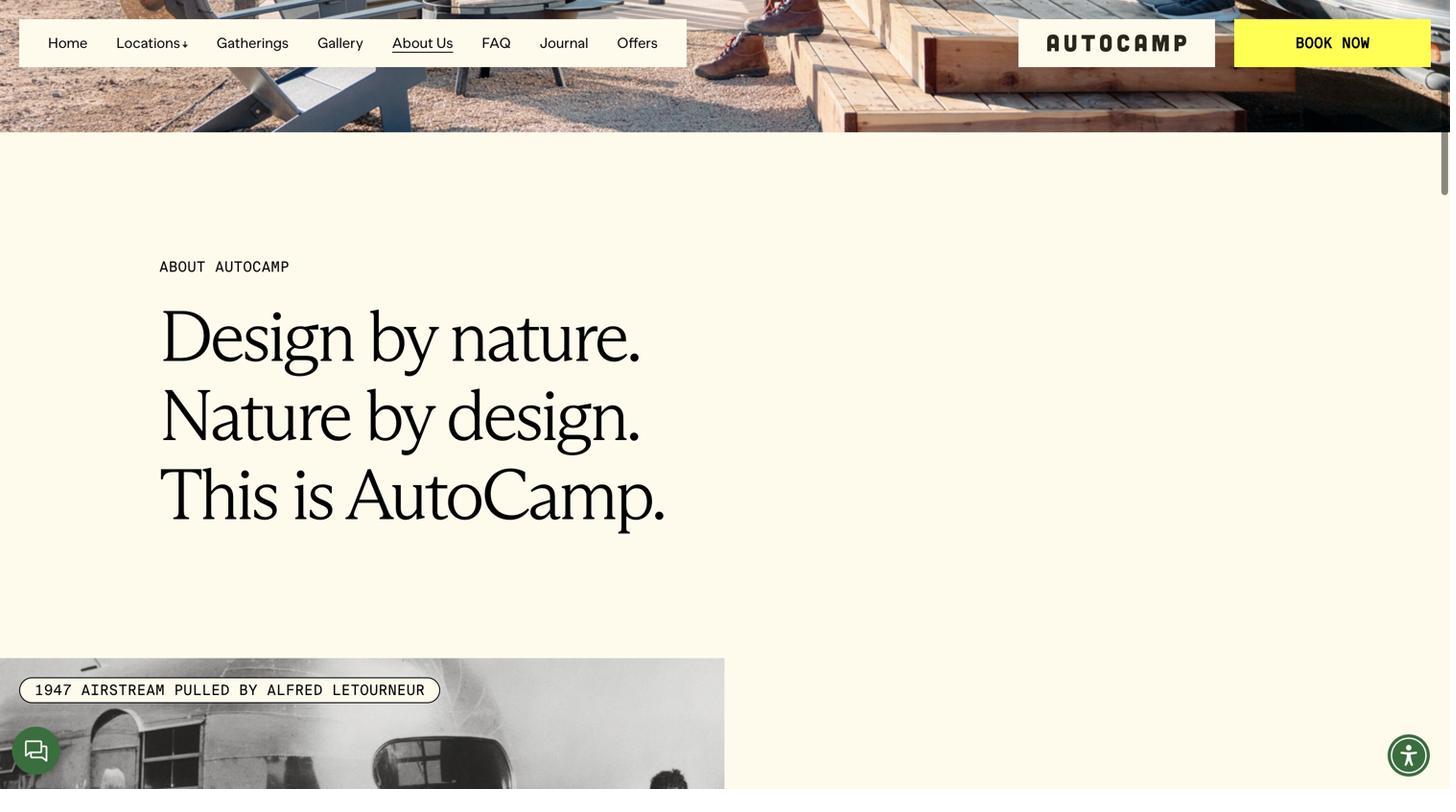 Task type: vqa. For each thing, say whether or not it's contained in the screenshot.
Cape Cod, MA(17) checkbox
no



Task type: describe. For each thing, give the bounding box(es) containing it.
journal link
[[540, 34, 589, 52]]

nature
[[159, 371, 350, 460]]

a person sitting on a bench next to a trailer image
[[0, 0, 1451, 132]]

1947 airstream pulled by alfred letourneur image
[[0, 659, 725, 790]]

1947
[[35, 681, 72, 700]]

gallery
[[318, 34, 363, 52]]

offers link
[[617, 34, 658, 52]]

about for about us
[[392, 34, 434, 52]]

locations
[[116, 34, 180, 52]]

us
[[437, 34, 453, 52]]

airstream
[[81, 681, 165, 700]]

gatherings link
[[217, 34, 289, 52]]

a train on the railway tracks image
[[0, 659, 725, 790]]

faq link
[[482, 34, 511, 52]]

gatherings
[[217, 34, 289, 52]]

autocamp.
[[345, 450, 664, 539]]

about autocamp
[[159, 258, 289, 276]]



Task type: locate. For each thing, give the bounding box(es) containing it.
now
[[1343, 34, 1370, 52]]

about left the autocamp
[[159, 258, 206, 276]]

1 vertical spatial about
[[159, 258, 206, 276]]

book now button
[[1235, 19, 1432, 67]]

autocamp
[[215, 258, 289, 276]]

about for about autocamp
[[159, 258, 206, 276]]

this
[[159, 450, 277, 539]]

design by nature. nature by design. this is autocamp.
[[159, 292, 664, 539]]

by
[[368, 292, 434, 380], [365, 371, 431, 460], [239, 681, 258, 700]]

is
[[291, 450, 333, 539]]

journal
[[540, 34, 589, 52]]

0 vertical spatial about
[[392, 34, 434, 52]]

0 horizontal spatial about
[[159, 258, 206, 276]]

about
[[392, 34, 434, 52], [159, 258, 206, 276]]

letourneur
[[332, 681, 425, 700]]

home
[[48, 34, 88, 52]]

offers
[[617, 34, 658, 52]]

design
[[159, 292, 353, 380]]

pulled
[[174, 681, 230, 700]]

about us link
[[392, 34, 453, 53]]

about us
[[392, 34, 453, 52]]

gallery link
[[318, 34, 363, 52]]

home link
[[48, 34, 88, 52]]

about inside book now banner
[[392, 34, 434, 52]]

1 horizontal spatial about
[[392, 34, 434, 52]]

nature.
[[449, 292, 640, 380]]

locations link
[[116, 34, 188, 52]]

book now banner
[[0, 0, 1451, 86]]

alfred
[[267, 681, 323, 700]]

book now
[[1296, 34, 1370, 52]]

1947 airstream pulled by alfred letourneur
[[35, 681, 425, 700]]

design.
[[446, 371, 639, 460]]

faq
[[482, 34, 511, 52]]

about left us
[[392, 34, 434, 52]]

book
[[1296, 34, 1333, 52]]



